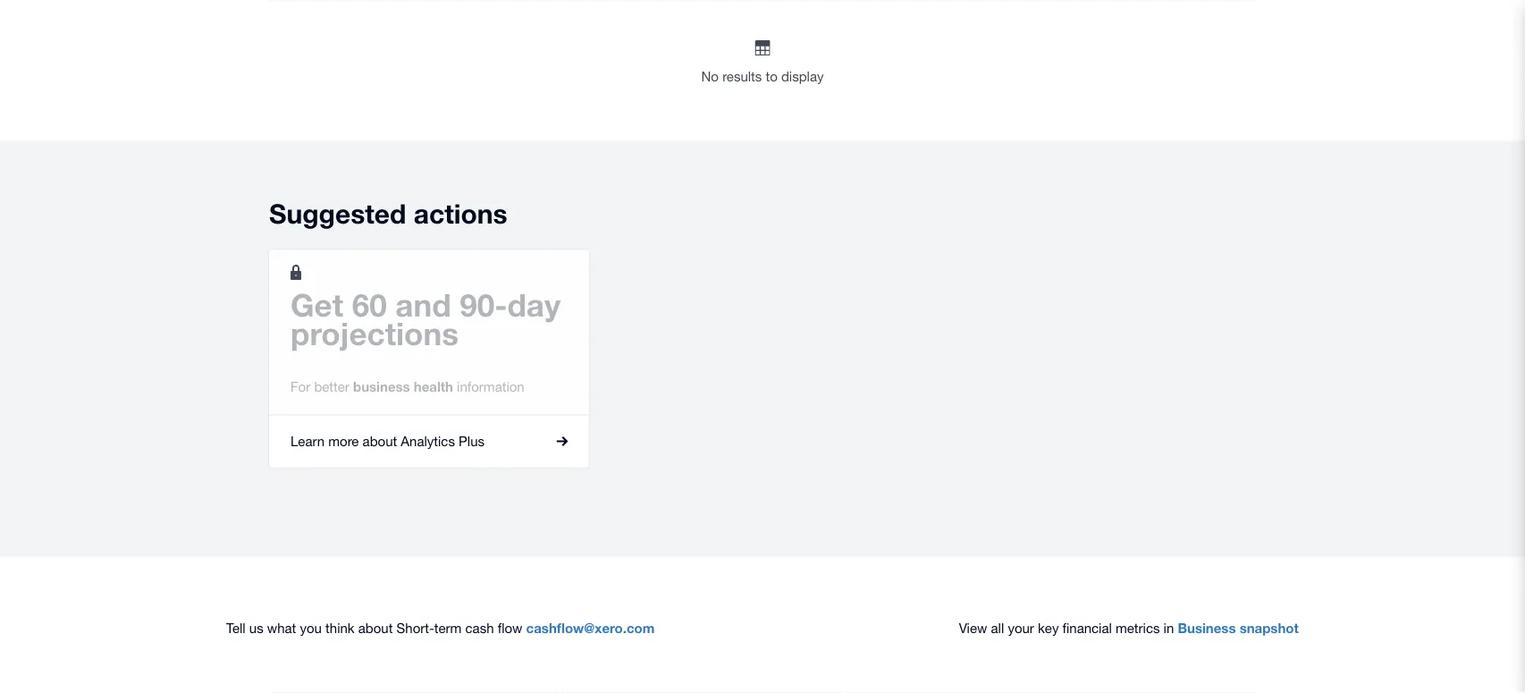 Task type: vqa. For each thing, say whether or not it's contained in the screenshot.
buy
no



Task type: locate. For each thing, give the bounding box(es) containing it.
us
[[249, 621, 264, 636]]

cashflow@xero.com
[[526, 621, 655, 637]]

analytics
[[401, 434, 455, 449]]

better
[[314, 379, 350, 395]]

financial
[[1063, 621, 1113, 636]]

your
[[1008, 621, 1035, 636]]

0 vertical spatial about
[[363, 434, 397, 449]]

health
[[414, 379, 453, 395]]

tell
[[226, 621, 246, 636]]

day
[[508, 286, 561, 323]]

to
[[766, 69, 778, 85]]

business
[[1178, 621, 1237, 637]]

short-
[[397, 621, 435, 636]]

no results to display
[[702, 69, 824, 85]]

about
[[363, 434, 397, 449], [358, 621, 393, 636]]

about right think
[[358, 621, 393, 636]]

no
[[702, 69, 719, 85]]

and
[[396, 286, 451, 323]]

1 vertical spatial about
[[358, 621, 393, 636]]

tell us what you think about short-term cash flow cashflow@xero.com
[[226, 621, 655, 637]]

suggested actions
[[269, 198, 508, 230]]

plus
[[459, 434, 485, 449]]

about inside learn more about analytics plus button
[[363, 434, 397, 449]]

about right more
[[363, 434, 397, 449]]

results
[[723, 69, 762, 85]]

cashflow@xero.com link
[[526, 621, 655, 637]]

learn more about analytics plus button
[[269, 416, 589, 468]]

learn more about analytics plus
[[291, 434, 485, 449]]

cash
[[466, 621, 494, 636]]

information
[[457, 379, 525, 395]]

key
[[1038, 621, 1059, 636]]

in
[[1164, 621, 1175, 636]]



Task type: describe. For each thing, give the bounding box(es) containing it.
snapshot
[[1240, 621, 1299, 637]]

get
[[291, 286, 343, 323]]

you
[[300, 621, 322, 636]]

get 60 and 90-day projections
[[291, 286, 561, 352]]

actions
[[414, 198, 508, 230]]

60
[[352, 286, 387, 323]]

display
[[782, 69, 824, 85]]

flow
[[498, 621, 523, 636]]

projections
[[291, 315, 459, 352]]

90-
[[460, 286, 508, 323]]

about inside tell us what you think about short-term cash flow cashflow@xero.com
[[358, 621, 393, 636]]

business snapshot link
[[1178, 621, 1299, 637]]

suggested
[[269, 198, 406, 230]]

view
[[959, 621, 988, 636]]

what
[[267, 621, 296, 636]]

view all your key financial metrics in business snapshot
[[959, 621, 1299, 637]]

learn
[[291, 434, 325, 449]]

more
[[328, 434, 359, 449]]

term
[[435, 621, 462, 636]]

business
[[353, 379, 410, 395]]

all
[[991, 621, 1005, 636]]

metrics
[[1116, 621, 1160, 636]]

think
[[326, 621, 355, 636]]

for better business health information
[[291, 379, 525, 395]]

for
[[291, 379, 311, 395]]



